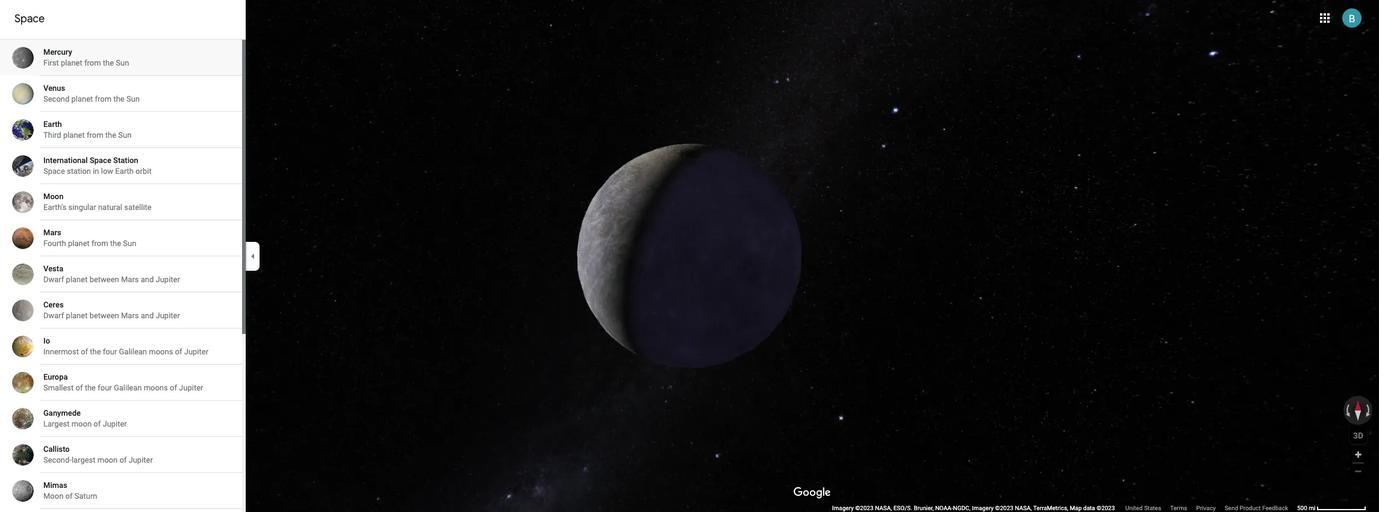 Task type: locate. For each thing, give the bounding box(es) containing it.
1 vertical spatial between
[[90, 311, 119, 321]]

sun for fourth planet from the sun
[[123, 239, 136, 248]]

nasa, left the eso/s.
[[875, 505, 892, 512]]

galilean for smallest
[[114, 384, 142, 393]]

1 horizontal spatial imagery
[[972, 505, 994, 512]]

jupiter inside europa smallest of the four galilean moons of jupiter
[[179, 384, 203, 393]]

dwarf for ceres dwarf planet between mars and jupiter
[[43, 311, 64, 321]]

earth inside earth third planet from the sun
[[43, 120, 62, 129]]

four inside europa smallest of the four galilean moons of jupiter
[[98, 384, 112, 393]]

from up vesta dwarf planet between mars and jupiter
[[92, 239, 108, 248]]

nasa,
[[875, 505, 892, 512], [1015, 505, 1032, 512]]

1 between from the top
[[90, 275, 119, 284]]

dwarf down ceres
[[43, 311, 64, 321]]

1 horizontal spatial moon
[[97, 456, 118, 465]]

the for earth third planet from the sun
[[105, 131, 116, 140]]

0 horizontal spatial ©2023
[[856, 505, 874, 512]]

imagery
[[832, 505, 854, 512], [972, 505, 994, 512]]

second
[[43, 95, 69, 104]]

0 horizontal spatial imagery
[[832, 505, 854, 512]]

1 imagery from the left
[[832, 505, 854, 512]]

footer inside google maps element
[[832, 505, 1298, 513]]

moon
[[43, 192, 64, 201], [43, 492, 63, 501]]

callisto second-largest moon of jupiter
[[43, 445, 153, 465]]

four inside "io innermost of the four galilean moons of jupiter"
[[103, 348, 117, 357]]

moon inside ganymede largest moon of jupiter
[[72, 420, 92, 429]]

1 vertical spatial space
[[90, 156, 111, 165]]

earth inside international space station space station in low earth orbit
[[115, 167, 134, 176]]

the inside the venus second planet from the sun
[[113, 95, 125, 104]]

of
[[81, 348, 88, 357], [175, 348, 182, 357], [76, 384, 83, 393], [170, 384, 177, 393], [94, 420, 101, 429], [120, 456, 127, 465], [65, 492, 73, 501]]

the right innermost
[[90, 348, 101, 357]]

sun inside mars fourth planet from the sun
[[123, 239, 136, 248]]

moons inside "io innermost of the four galilean moons of jupiter"
[[149, 348, 173, 357]]

ceres dwarf planet between mars and jupiter
[[43, 301, 180, 321]]

from
[[84, 58, 101, 67], [95, 95, 112, 104], [87, 131, 103, 140], [92, 239, 108, 248]]

jupiter inside ganymede largest moon of jupiter
[[103, 420, 127, 429]]

data
[[1084, 505, 1096, 512]]

space down international
[[43, 167, 65, 176]]

the up station
[[105, 131, 116, 140]]

sun inside mercury first planet from the sun
[[116, 58, 129, 67]]

mi
[[1309, 505, 1316, 512]]

and up ceres dwarf planet between mars and jupiter
[[141, 275, 154, 284]]

1 vertical spatial moons
[[144, 384, 168, 393]]

four
[[103, 348, 117, 357], [98, 384, 112, 393]]

four up europa smallest of the four galilean moons of jupiter
[[103, 348, 117, 357]]

0 vertical spatial galilean
[[119, 348, 147, 357]]

©2023
[[856, 505, 874, 512], [996, 505, 1014, 512], [1097, 505, 1115, 512]]

planet right third
[[63, 131, 85, 140]]

galilean
[[119, 348, 147, 357], [114, 384, 142, 393]]

mars up "io innermost of the four galilean moons of jupiter"
[[121, 311, 139, 321]]

0 vertical spatial moons
[[149, 348, 173, 357]]

planet right fourth
[[68, 239, 90, 248]]

mars inside vesta dwarf planet between mars and jupiter
[[121, 275, 139, 284]]

sun for second planet from the sun
[[126, 95, 140, 104]]

0 horizontal spatial nasa,
[[875, 505, 892, 512]]

moons inside europa smallest of the four galilean moons of jupiter
[[144, 384, 168, 393]]

planet
[[61, 58, 82, 67], [71, 95, 93, 104], [63, 131, 85, 140], [68, 239, 90, 248], [66, 275, 88, 284], [66, 311, 88, 321]]

2 between from the top
[[90, 311, 119, 321]]

between inside ceres dwarf planet between mars and jupiter
[[90, 311, 119, 321]]

four up ganymede largest moon of jupiter on the bottom left of page
[[98, 384, 112, 393]]

sun up station
[[118, 131, 132, 140]]

sun inside the venus second planet from the sun
[[126, 95, 140, 104]]

planet down mercury
[[61, 58, 82, 67]]

the inside mercury first planet from the sun
[[103, 58, 114, 67]]

mars for ceres dwarf planet between mars and jupiter
[[121, 311, 139, 321]]

planet inside ceres dwarf planet between mars and jupiter
[[66, 311, 88, 321]]

dwarf down vesta
[[43, 275, 64, 284]]

0 vertical spatial moon
[[72, 420, 92, 429]]

mars up ceres dwarf planet between mars and jupiter
[[121, 275, 139, 284]]

moons down "io innermost of the four galilean moons of jupiter"
[[144, 384, 168, 393]]

2 dwarf from the top
[[43, 311, 64, 321]]

mimas
[[43, 481, 67, 490]]

planet for venus
[[71, 95, 93, 104]]

2 and from the top
[[141, 311, 154, 321]]

from up earth third planet from the sun
[[95, 95, 112, 104]]

jupiter
[[156, 275, 180, 284], [156, 311, 180, 321], [184, 348, 208, 357], [179, 384, 203, 393], [103, 420, 127, 429], [129, 456, 153, 465]]

500
[[1298, 505, 1308, 512]]

space up mercury
[[14, 12, 45, 26]]

moon down ganymede
[[72, 420, 92, 429]]

between inside vesta dwarf planet between mars and jupiter
[[90, 275, 119, 284]]

mimas moon of saturn
[[43, 481, 97, 501]]

planet inside earth third planet from the sun
[[63, 131, 85, 140]]

four for smallest
[[98, 384, 112, 393]]

planet inside mercury first planet from the sun
[[61, 58, 82, 67]]

0 horizontal spatial moon
[[72, 420, 92, 429]]

1 vertical spatial galilean
[[114, 384, 142, 393]]

1 vertical spatial dwarf
[[43, 311, 64, 321]]

smallest
[[43, 384, 74, 393]]

the up vesta dwarf planet between mars and jupiter
[[110, 239, 121, 248]]

mars up fourth
[[43, 228, 61, 237]]

imagery right the ngdc,
[[972, 505, 994, 512]]

1 horizontal spatial nasa,
[[1015, 505, 1032, 512]]

from inside mars fourth planet from the sun
[[92, 239, 108, 248]]

between
[[90, 275, 119, 284], [90, 311, 119, 321]]

from for earth
[[87, 131, 103, 140]]

planet inside vesta dwarf planet between mars and jupiter
[[66, 275, 88, 284]]

0 vertical spatial dwarf
[[43, 275, 64, 284]]

from up the venus second planet from the sun
[[84, 58, 101, 67]]

send
[[1225, 505, 1239, 512]]

dwarf inside ceres dwarf planet between mars and jupiter
[[43, 311, 64, 321]]

©2023 left the eso/s.
[[856, 505, 874, 512]]

from inside the venus second planet from the sun
[[95, 95, 112, 104]]

united
[[1126, 505, 1143, 512]]

and for ceres dwarf planet between mars and jupiter
[[141, 311, 154, 321]]

©2023 right the ngdc,
[[996, 505, 1014, 512]]

the inside earth third planet from the sun
[[105, 131, 116, 140]]

2 vertical spatial space
[[43, 167, 65, 176]]

0 vertical spatial mars
[[43, 228, 61, 237]]

1 moon from the top
[[43, 192, 64, 201]]

europa
[[43, 373, 68, 382]]

2 vertical spatial mars
[[121, 311, 139, 321]]

the up ganymede largest moon of jupiter on the bottom left of page
[[85, 384, 96, 393]]

moon right 'largest' at the bottom left of the page
[[97, 456, 118, 465]]

planet for mercury
[[61, 58, 82, 67]]

of inside ganymede largest moon of jupiter
[[94, 420, 101, 429]]

1 nasa, from the left
[[875, 505, 892, 512]]

ganymede largest moon of jupiter
[[43, 409, 127, 429]]

mars inside ceres dwarf planet between mars and jupiter
[[121, 311, 139, 321]]

and inside vesta dwarf planet between mars and jupiter
[[141, 275, 154, 284]]

0 vertical spatial and
[[141, 275, 154, 284]]

callisto
[[43, 445, 70, 454]]

and for vesta dwarf planet between mars and jupiter
[[141, 275, 154, 284]]

1 vertical spatial moon
[[43, 492, 63, 501]]

and up "io innermost of the four galilean moons of jupiter"
[[141, 311, 154, 321]]

eso/s.
[[894, 505, 913, 512]]

3d button
[[1350, 427, 1368, 445]]

sun up earth third planet from the sun
[[126, 95, 140, 104]]

moon down mimas
[[43, 492, 63, 501]]

space main content
[[0, 0, 246, 513]]

galilean inside "io innermost of the four galilean moons of jupiter"
[[119, 348, 147, 357]]

earth down station
[[115, 167, 134, 176]]

the for mars fourth planet from the sun
[[110, 239, 121, 248]]

1 vertical spatial mars
[[121, 275, 139, 284]]

singular
[[68, 203, 96, 212]]

space
[[14, 12, 45, 26], [90, 156, 111, 165], [43, 167, 65, 176]]

the up the venus second planet from the sun
[[103, 58, 114, 67]]

footer
[[832, 505, 1298, 513]]

sun inside earth third planet from the sun
[[118, 131, 132, 140]]

0 horizontal spatial earth
[[43, 120, 62, 129]]

0 vertical spatial between
[[90, 275, 119, 284]]

1 vertical spatial and
[[141, 311, 154, 321]]

1 horizontal spatial ©2023
[[996, 505, 1014, 512]]

moon inside callisto second-largest moon of jupiter
[[97, 456, 118, 465]]

planet for earth
[[63, 131, 85, 140]]

2 moon from the top
[[43, 492, 63, 501]]

venus second planet from the sun
[[43, 84, 140, 104]]

mars fourth planet from the sun
[[43, 228, 136, 248]]

©2023 right data at the bottom right of page
[[1097, 505, 1115, 512]]

planet inside mars fourth planet from the sun
[[68, 239, 90, 248]]

space up in
[[90, 156, 111, 165]]

the inside europa smallest of the four galilean moons of jupiter
[[85, 384, 96, 393]]

the for venus second planet from the sun
[[113, 95, 125, 104]]

sun
[[116, 58, 129, 67], [126, 95, 140, 104], [118, 131, 132, 140], [123, 239, 136, 248]]

product
[[1240, 505, 1261, 512]]

send product feedback
[[1225, 505, 1289, 512]]

planet right second
[[71, 95, 93, 104]]

and
[[141, 275, 154, 284], [141, 311, 154, 321]]

from inside earth third planet from the sun
[[87, 131, 103, 140]]

0 vertical spatial earth
[[43, 120, 62, 129]]

between up "io innermost of the four galilean moons of jupiter"
[[90, 311, 119, 321]]

jupiter inside callisto second-largest moon of jupiter
[[129, 456, 153, 465]]

the inside mars fourth planet from the sun
[[110, 239, 121, 248]]

2 horizontal spatial ©2023
[[1097, 505, 1115, 512]]

3 ©2023 from the left
[[1097, 505, 1115, 512]]

the for mercury first planet from the sun
[[103, 58, 114, 67]]

noaa-
[[936, 505, 953, 512]]

sun up vesta dwarf planet between mars and jupiter
[[123, 239, 136, 248]]

the
[[103, 58, 114, 67], [113, 95, 125, 104], [105, 131, 116, 140], [110, 239, 121, 248], [90, 348, 101, 357], [85, 384, 96, 393]]

0 vertical spatial moon
[[43, 192, 64, 201]]

nasa, left "terrametrics,"
[[1015, 505, 1032, 512]]

planet for vesta
[[66, 275, 88, 284]]

moons up europa smallest of the four galilean moons of jupiter
[[149, 348, 173, 357]]

1 and from the top
[[141, 275, 154, 284]]

satellite
[[124, 203, 152, 212]]

from inside mercury first planet from the sun
[[84, 58, 101, 67]]

mercury first planet from the sun
[[43, 48, 129, 67]]

from for venus
[[95, 95, 112, 104]]

1 vertical spatial moon
[[97, 456, 118, 465]]

planet up innermost
[[66, 311, 88, 321]]

galilean down "io innermost of the four galilean moons of jupiter"
[[114, 384, 142, 393]]

planet down fourth
[[66, 275, 88, 284]]

1 vertical spatial four
[[98, 384, 112, 393]]

vesta dwarf planet between mars and jupiter
[[43, 264, 180, 284]]

galilean up europa smallest of the four galilean moons of jupiter
[[119, 348, 147, 357]]

1 horizontal spatial earth
[[115, 167, 134, 176]]

sun up the venus second planet from the sun
[[116, 58, 129, 67]]

the up earth third planet from the sun
[[113, 95, 125, 104]]

galilean inside europa smallest of the four galilean moons of jupiter
[[114, 384, 142, 393]]

sun for first planet from the sun
[[116, 58, 129, 67]]

dwarf
[[43, 275, 64, 284], [43, 311, 64, 321]]

earth
[[43, 120, 62, 129], [115, 167, 134, 176]]

zoom out image
[[1354, 468, 1363, 477]]

dwarf inside vesta dwarf planet between mars and jupiter
[[43, 275, 64, 284]]

planet for mars
[[68, 239, 90, 248]]

mars
[[43, 228, 61, 237], [121, 275, 139, 284], [121, 311, 139, 321]]

ganymede
[[43, 409, 81, 418]]

between up ceres dwarf planet between mars and jupiter
[[90, 275, 119, 284]]

and inside ceres dwarf planet between mars and jupiter
[[141, 311, 154, 321]]

brunier,
[[914, 505, 934, 512]]

moons
[[149, 348, 173, 357], [144, 384, 168, 393]]

1 dwarf from the top
[[43, 275, 64, 284]]

0 vertical spatial four
[[103, 348, 117, 357]]

planet inside the venus second planet from the sun
[[71, 95, 93, 104]]

footer containing imagery ©2023 nasa, eso/s. brunier, noaa-ngdc, imagery ©2023 nasa, terrametrics, map data ©2023
[[832, 505, 1298, 513]]

terrametrics,
[[1034, 505, 1069, 512]]

zoom in image
[[1354, 451, 1363, 460]]

imagery left the eso/s.
[[832, 505, 854, 512]]

1 vertical spatial earth
[[115, 167, 134, 176]]

sun for third planet from the sun
[[118, 131, 132, 140]]

from up international space station space station in low earth orbit
[[87, 131, 103, 140]]

earth up third
[[43, 120, 62, 129]]

google account: brad klo  
(klobrad84@gmail.com) image
[[1343, 8, 1362, 27]]

moon up earth's
[[43, 192, 64, 201]]

google maps element
[[0, 0, 1380, 513]]

between for vesta
[[90, 275, 119, 284]]

moon
[[72, 420, 92, 429], [97, 456, 118, 465]]



Task type: vqa. For each thing, say whether or not it's contained in the screenshot.
carry-
no



Task type: describe. For each thing, give the bounding box(es) containing it.
2 ©2023 from the left
[[996, 505, 1014, 512]]

europa smallest of the four galilean moons of jupiter
[[43, 373, 203, 393]]

first
[[43, 58, 59, 67]]

station
[[67, 167, 91, 176]]

low
[[101, 167, 113, 176]]

in
[[93, 167, 99, 176]]

moon inside 'moon earth's singular natural satellite'
[[43, 192, 64, 201]]

jupiter inside vesta dwarf planet between mars and jupiter
[[156, 275, 180, 284]]

second-
[[43, 456, 72, 465]]

united states button
[[1126, 505, 1162, 513]]

moon earth's singular natural satellite
[[43, 192, 152, 212]]

third
[[43, 131, 61, 140]]

500 mi
[[1298, 505, 1316, 512]]

of inside mimas moon of saturn
[[65, 492, 73, 501]]

orbit
[[136, 167, 152, 176]]

moons for innermost of the four galilean moons of jupiter
[[149, 348, 173, 357]]

venus
[[43, 84, 65, 93]]

saturn
[[75, 492, 97, 501]]

terms
[[1171, 505, 1188, 512]]

of inside callisto second-largest moon of jupiter
[[120, 456, 127, 465]]

innermost
[[43, 348, 79, 357]]

vesta
[[43, 264, 63, 274]]

1 ©2023 from the left
[[856, 505, 874, 512]]

dwarf for vesta dwarf planet between mars and jupiter
[[43, 275, 64, 284]]

mars inside mars fourth planet from the sun
[[43, 228, 61, 237]]

from for mercury
[[84, 58, 101, 67]]

jupiter inside ceres dwarf planet between mars and jupiter
[[156, 311, 180, 321]]

send product feedback button
[[1225, 505, 1289, 513]]

moon inside mimas moon of saturn
[[43, 492, 63, 501]]

collapse side panel image
[[246, 250, 260, 263]]

natural
[[98, 203, 122, 212]]

0 vertical spatial space
[[14, 12, 45, 26]]

largest
[[72, 456, 96, 465]]

privacy
[[1197, 505, 1216, 512]]

fourth
[[43, 239, 66, 248]]

four for innermost
[[103, 348, 117, 357]]

imagery ©2023 nasa, eso/s. brunier, noaa-ngdc, imagery ©2023 nasa, terrametrics, map data ©2023
[[832, 505, 1117, 512]]

ngdc,
[[953, 505, 971, 512]]

galilean for innermost
[[119, 348, 147, 357]]

earth third planet from the sun
[[43, 120, 132, 140]]

from for mars
[[92, 239, 108, 248]]

jupiter inside "io innermost of the four galilean moons of jupiter"
[[184, 348, 208, 357]]

united states
[[1126, 505, 1162, 512]]

500 mi button
[[1298, 505, 1367, 512]]

io
[[43, 337, 50, 346]]

feedback
[[1263, 505, 1289, 512]]

io innermost of the four galilean moons of jupiter
[[43, 337, 208, 357]]

international
[[43, 156, 88, 165]]

largest
[[43, 420, 70, 429]]

ceres
[[43, 301, 64, 310]]

states
[[1145, 505, 1162, 512]]

station
[[113, 156, 138, 165]]

map
[[1070, 505, 1082, 512]]

moons for smallest of the four galilean moons of jupiter
[[144, 384, 168, 393]]

international space station space station in low earth orbit
[[43, 156, 152, 176]]

mars for vesta dwarf planet between mars and jupiter
[[121, 275, 139, 284]]

privacy button
[[1197, 505, 1216, 513]]

the inside "io innermost of the four galilean moons of jupiter"
[[90, 348, 101, 357]]

3d
[[1354, 431, 1364, 441]]

2 imagery from the left
[[972, 505, 994, 512]]

earth's
[[43, 203, 67, 212]]

between for ceres
[[90, 311, 119, 321]]

2 nasa, from the left
[[1015, 505, 1032, 512]]

terms button
[[1171, 505, 1188, 513]]

mercury
[[43, 48, 72, 57]]

planet for ceres
[[66, 311, 88, 321]]



